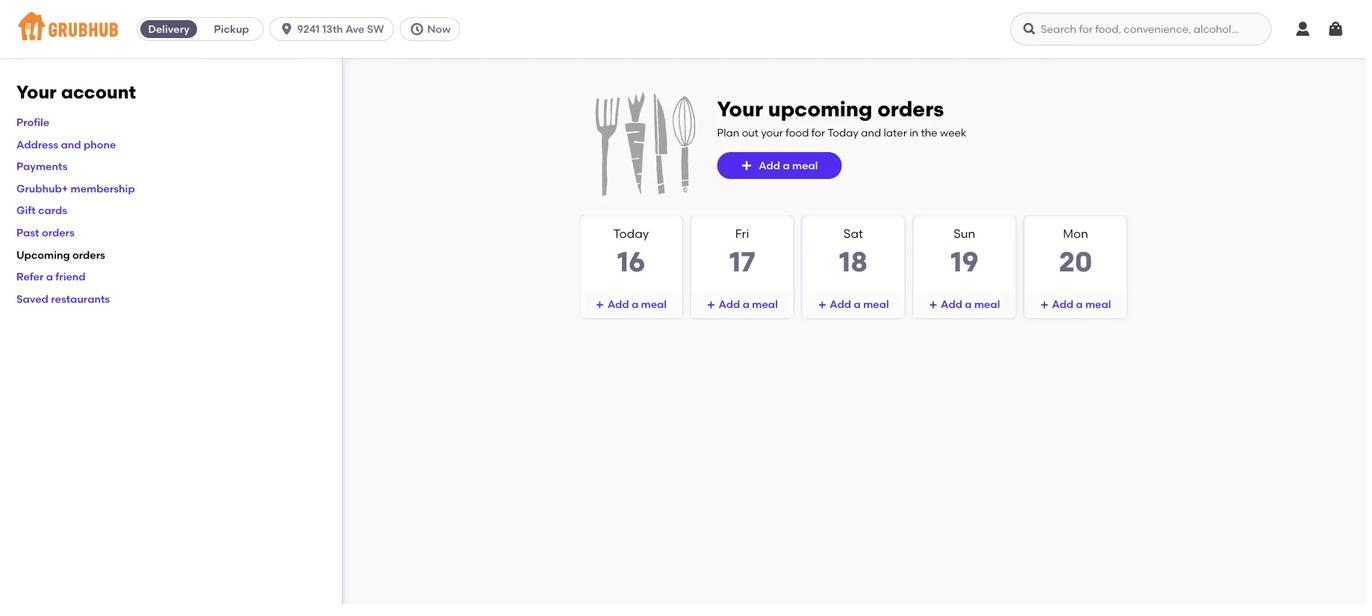 Task type: describe. For each thing, give the bounding box(es) containing it.
a right "refer"
[[46, 271, 53, 283]]

fri 17
[[729, 227, 756, 279]]

a for 20
[[1076, 298, 1083, 311]]

add down your
[[759, 159, 781, 172]]

today 16
[[614, 227, 649, 279]]

18
[[839, 246, 868, 279]]

0 horizontal spatial and
[[61, 138, 81, 151]]

add a meal for 16
[[608, 298, 667, 311]]

the
[[921, 126, 938, 139]]

0 horizontal spatial today
[[614, 227, 649, 241]]

20
[[1059, 246, 1093, 279]]

payments
[[16, 160, 67, 173]]

gift cards
[[16, 204, 67, 217]]

add for 18
[[830, 298, 852, 311]]

add for 19
[[941, 298, 963, 311]]

meal down food
[[792, 159, 818, 172]]

now button
[[400, 17, 466, 41]]

your account
[[16, 81, 136, 103]]

16
[[617, 246, 645, 279]]

meal for 20
[[1086, 298, 1112, 311]]

pickup
[[214, 23, 249, 35]]

sun 19
[[951, 227, 979, 279]]

profile link
[[16, 116, 49, 129]]

upcoming orders
[[16, 249, 105, 261]]

meal for 16
[[641, 298, 667, 311]]

grubhub+ membership link
[[16, 182, 135, 195]]

13th
[[322, 23, 343, 35]]

orders for upcoming orders
[[72, 249, 105, 261]]

your for upcoming
[[717, 97, 763, 122]]

payments link
[[16, 160, 67, 173]]

add a meal button for 18
[[803, 291, 904, 318]]

orders for past orders
[[42, 226, 75, 239]]

membership
[[71, 182, 135, 195]]

saved
[[16, 293, 48, 305]]

address
[[16, 138, 58, 151]]

upcoming orders link
[[16, 249, 105, 261]]

your for account
[[16, 81, 57, 103]]

main navigation navigation
[[0, 0, 1368, 58]]

svg image inside 9241 13th ave sw button
[[279, 22, 294, 37]]

sat
[[844, 227, 863, 241]]

9241 13th ave sw button
[[270, 17, 400, 41]]

a for 17
[[743, 298, 750, 311]]

a for 18
[[854, 298, 861, 311]]

add a meal for 20
[[1052, 298, 1112, 311]]

add a meal button for 17
[[692, 291, 793, 318]]

today inside your upcoming orders plan out your food for today and later in the week
[[828, 126, 859, 139]]

delivery button
[[138, 17, 200, 41]]

mon
[[1063, 227, 1089, 241]]

now
[[427, 23, 451, 35]]

fri
[[736, 227, 750, 241]]

add a meal for 19
[[941, 298, 1000, 311]]

refer
[[16, 271, 44, 283]]

week
[[940, 126, 967, 139]]



Task type: locate. For each thing, give the bounding box(es) containing it.
a for 19
[[965, 298, 972, 311]]

restaurants
[[51, 293, 110, 305]]

orders inside your upcoming orders plan out your food for today and later in the week
[[878, 97, 944, 122]]

a down 16
[[632, 298, 639, 311]]

for
[[812, 126, 826, 139]]

gift cards link
[[16, 204, 67, 217]]

1 vertical spatial today
[[614, 227, 649, 241]]

orders up in
[[878, 97, 944, 122]]

Search for food, convenience, alcohol... search field
[[1011, 13, 1272, 46]]

account
[[61, 81, 136, 103]]

and left phone
[[61, 138, 81, 151]]

add a meal button down your
[[717, 152, 842, 179]]

a down 19
[[965, 298, 972, 311]]

today right for
[[828, 126, 859, 139]]

0 vertical spatial today
[[828, 126, 859, 139]]

past orders
[[16, 226, 75, 239]]

address and phone link
[[16, 138, 116, 151]]

your upcoming orders plan out your food for today and later in the week
[[717, 97, 967, 139]]

your inside your upcoming orders plan out your food for today and later in the week
[[717, 97, 763, 122]]

in
[[910, 126, 919, 139]]

add for 16
[[608, 298, 629, 311]]

orders up upcoming orders
[[42, 226, 75, 239]]

add a meal button
[[717, 152, 842, 179], [581, 291, 682, 318], [692, 291, 793, 318], [803, 291, 904, 318], [914, 291, 1016, 318], [1025, 291, 1127, 318]]

meal down 18
[[864, 298, 889, 311]]

past orders link
[[16, 226, 75, 239]]

today up 16
[[614, 227, 649, 241]]

saved restaurants link
[[16, 293, 110, 305]]

delivery
[[148, 23, 190, 35]]

sw
[[367, 23, 384, 35]]

meal down 17
[[752, 298, 778, 311]]

a down "20"
[[1076, 298, 1083, 311]]

17
[[729, 246, 756, 279]]

0 horizontal spatial your
[[16, 81, 57, 103]]

add a meal button down 16
[[581, 291, 682, 318]]

sat 18
[[839, 227, 868, 279]]

1 vertical spatial orders
[[42, 226, 75, 239]]

19
[[951, 246, 979, 279]]

a down food
[[783, 159, 790, 172]]

add down "20"
[[1052, 298, 1074, 311]]

plan
[[717, 126, 740, 139]]

add for 17
[[719, 298, 740, 311]]

add a meal down food
[[759, 159, 818, 172]]

9241
[[297, 23, 320, 35]]

gift
[[16, 204, 36, 217]]

svg image
[[279, 22, 294, 37], [410, 22, 424, 37], [707, 301, 716, 310], [929, 301, 938, 310]]

orders
[[878, 97, 944, 122], [42, 226, 75, 239], [72, 249, 105, 261]]

a down 18
[[854, 298, 861, 311]]

profile
[[16, 116, 49, 129]]

add a meal
[[759, 159, 818, 172], [608, 298, 667, 311], [719, 298, 778, 311], [830, 298, 889, 311], [941, 298, 1000, 311], [1052, 298, 1112, 311]]

refer a friend link
[[16, 271, 86, 283]]

add down 17
[[719, 298, 740, 311]]

grubhub+
[[16, 182, 68, 195]]

add for 20
[[1052, 298, 1074, 311]]

add a meal button for 19
[[914, 291, 1016, 318]]

9241 13th ave sw
[[297, 23, 384, 35]]

mon 20
[[1059, 227, 1093, 279]]

a down 17
[[743, 298, 750, 311]]

your up profile link
[[16, 81, 57, 103]]

add down 18
[[830, 298, 852, 311]]

address and phone
[[16, 138, 116, 151]]

saved restaurants
[[16, 293, 110, 305]]

friend
[[56, 271, 86, 283]]

pickup button
[[200, 17, 263, 41]]

add a meal button for 16
[[581, 291, 682, 318]]

meal down 19
[[975, 298, 1000, 311]]

add
[[759, 159, 781, 172], [608, 298, 629, 311], [719, 298, 740, 311], [830, 298, 852, 311], [941, 298, 963, 311], [1052, 298, 1074, 311]]

add a meal button down "20"
[[1025, 291, 1127, 318]]

and inside your upcoming orders plan out your food for today and later in the week
[[861, 126, 881, 139]]

phone
[[84, 138, 116, 151]]

a for 16
[[632, 298, 639, 311]]

later
[[884, 126, 907, 139]]

and
[[861, 126, 881, 139], [61, 138, 81, 151]]

upcoming
[[768, 97, 873, 122]]

meal for 17
[[752, 298, 778, 311]]

meal down "20"
[[1086, 298, 1112, 311]]

a
[[783, 159, 790, 172], [46, 271, 53, 283], [632, 298, 639, 311], [743, 298, 750, 311], [854, 298, 861, 311], [965, 298, 972, 311], [1076, 298, 1083, 311]]

1 horizontal spatial your
[[717, 97, 763, 122]]

cards
[[38, 204, 67, 217]]

add a meal for 17
[[719, 298, 778, 311]]

add a meal down 19
[[941, 298, 1000, 311]]

add down 19
[[941, 298, 963, 311]]

add down 16
[[608, 298, 629, 311]]

add a meal down 18
[[830, 298, 889, 311]]

add a meal down 16
[[608, 298, 667, 311]]

your up out
[[717, 97, 763, 122]]

1 horizontal spatial today
[[828, 126, 859, 139]]

2 vertical spatial orders
[[72, 249, 105, 261]]

meal
[[792, 159, 818, 172], [641, 298, 667, 311], [752, 298, 778, 311], [864, 298, 889, 311], [975, 298, 1000, 311], [1086, 298, 1112, 311]]

meal down 16
[[641, 298, 667, 311]]

meal for 18
[[864, 298, 889, 311]]

svg image inside now button
[[410, 22, 424, 37]]

add a meal button for 20
[[1025, 291, 1127, 318]]

your
[[761, 126, 783, 139]]

add a meal button down 19
[[914, 291, 1016, 318]]

past
[[16, 226, 39, 239]]

meal for 19
[[975, 298, 1000, 311]]

1 horizontal spatial and
[[861, 126, 881, 139]]

today
[[828, 126, 859, 139], [614, 227, 649, 241]]

add a meal down "20"
[[1052, 298, 1112, 311]]

ave
[[346, 23, 365, 35]]

and left later
[[861, 126, 881, 139]]

upcoming
[[16, 249, 70, 261]]

svg image
[[1294, 20, 1312, 38], [1327, 20, 1345, 38], [1023, 22, 1037, 37], [741, 160, 753, 172], [596, 301, 605, 310], [818, 301, 827, 310], [1040, 301, 1049, 310]]

0 vertical spatial orders
[[878, 97, 944, 122]]

grubhub+ membership
[[16, 182, 135, 195]]

add a meal button down 17
[[692, 291, 793, 318]]

add a meal for 18
[[830, 298, 889, 311]]

add a meal down 17
[[719, 298, 778, 311]]

out
[[742, 126, 759, 139]]

refer a friend
[[16, 271, 86, 283]]

your
[[16, 81, 57, 103], [717, 97, 763, 122]]

add a meal button down 18
[[803, 291, 904, 318]]

food
[[786, 126, 809, 139]]

sun
[[954, 227, 976, 241]]

orders up friend
[[72, 249, 105, 261]]



Task type: vqa. For each thing, say whether or not it's contained in the screenshot.
(207)
no



